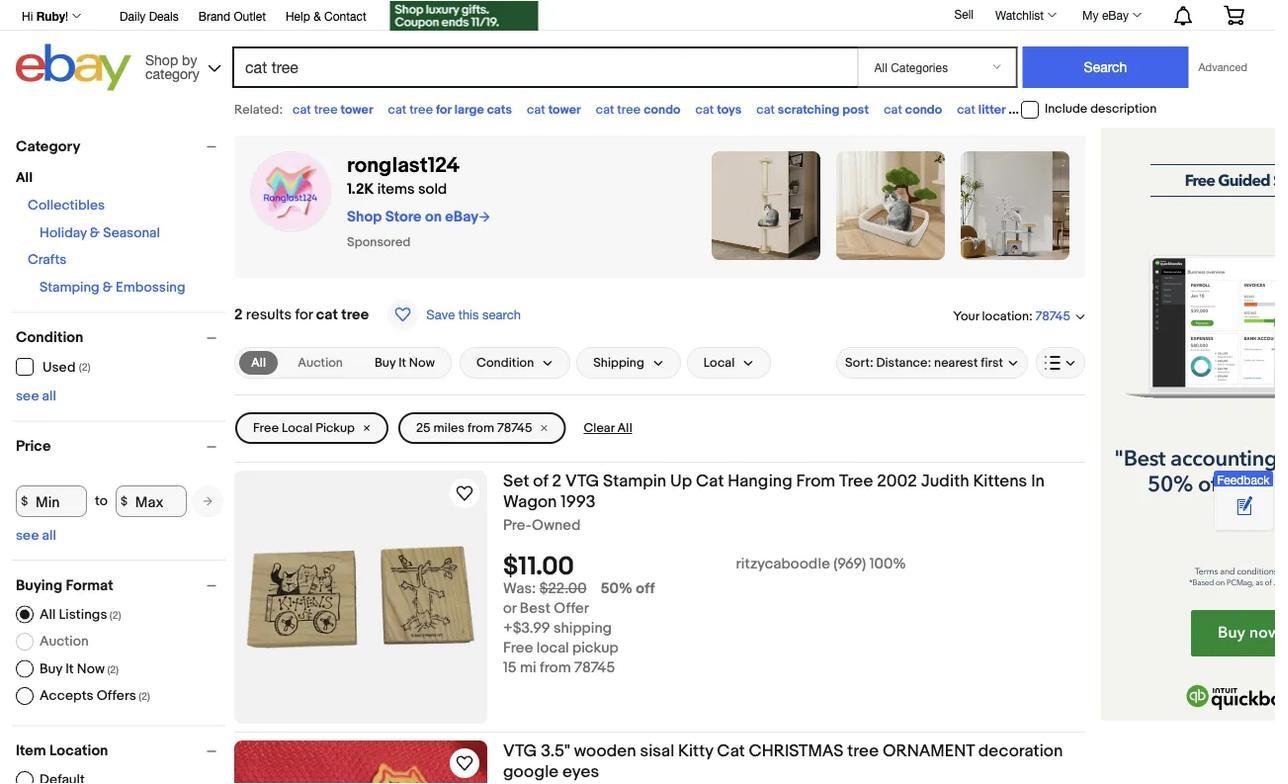 Task type: vqa. For each thing, say whether or not it's contained in the screenshot.
the the to the right
no



Task type: locate. For each thing, give the bounding box(es) containing it.
1 horizontal spatial $
[[121, 494, 128, 509]]

0 vertical spatial ebay
[[1103, 8, 1130, 22]]

(2) up offers
[[107, 663, 119, 676]]

&
[[314, 9, 321, 23], [90, 225, 100, 242], [103, 279, 113, 296]]

buying format
[[16, 577, 113, 594]]

0 horizontal spatial $
[[21, 494, 28, 509]]

2 see from the top
[[16, 527, 39, 544]]

1 horizontal spatial local
[[704, 355, 735, 371]]

1 vertical spatial auction
[[40, 633, 89, 650]]

0 horizontal spatial condition
[[16, 329, 83, 347]]

offers
[[97, 688, 136, 704]]

3 ronglast124 image from the left
[[837, 151, 946, 260]]

0 vertical spatial see all
[[16, 388, 56, 405]]

 (2) items text field for offers
[[136, 691, 150, 703]]

0 horizontal spatial shop
[[145, 51, 178, 68]]

1 horizontal spatial for
[[436, 102, 452, 117]]

listing options selector. list view selected. image
[[1045, 355, 1077, 371]]

2002
[[878, 471, 918, 492]]

:
[[1030, 308, 1033, 324]]

cat right up
[[696, 471, 724, 492]]

tree left description
[[1067, 102, 1091, 117]]

pre-
[[503, 517, 532, 535]]

1 horizontal spatial now
[[409, 355, 435, 371]]

0 vertical spatial now
[[409, 355, 435, 371]]

buy inside $11.00 main content
[[375, 355, 396, 371]]

watch vtg 3.5" wooden sisal kitty cat christmas tree ornament decoration google eyes image
[[453, 752, 477, 775]]

$ right the to
[[121, 494, 128, 509]]

(2) right offers
[[139, 691, 150, 703]]

all down the minimum value in $ text field
[[42, 527, 56, 544]]

vtg 3.5" wooden sisal kitty cat christmas tree ornament decoration google eyes
[[503, 741, 1064, 782]]

see all button down the minimum value in $ text field
[[16, 527, 56, 544]]

all down used at the left of the page
[[42, 388, 56, 405]]

1 horizontal spatial buy
[[375, 355, 396, 371]]

2 see all from the top
[[16, 527, 56, 544]]

1 horizontal spatial auction
[[298, 355, 343, 371]]

set
[[503, 471, 530, 492]]

cat right kitty
[[717, 741, 745, 762]]

condition button down stamping & embossing link
[[16, 329, 226, 347]]

my ebay
[[1083, 8, 1130, 22]]

collectibles link
[[28, 197, 105, 214]]

tree left ornament
[[848, 741, 879, 762]]

1 horizontal spatial condo
[[906, 102, 943, 117]]

0 vertical spatial condition button
[[16, 329, 226, 347]]

1 vertical spatial ebay
[[445, 208, 479, 226]]

0 vertical spatial shop
[[145, 51, 178, 68]]

1 vertical spatial 78745
[[497, 421, 533, 436]]

0 horizontal spatial condition button
[[16, 329, 226, 347]]

cat right toys
[[757, 102, 775, 117]]

now inside $11.00 main content
[[409, 355, 435, 371]]

& right holiday at the top left
[[90, 225, 100, 242]]

auction inside 'link'
[[298, 355, 343, 371]]

auction up buy it now (2)
[[40, 633, 89, 650]]

 (2) items text field up "item location" dropdown button
[[136, 691, 150, 703]]

for left large
[[436, 102, 452, 117]]

item
[[16, 742, 46, 760]]

condition
[[16, 329, 83, 347], [477, 355, 534, 371]]

$ for the minimum value in $ text field
[[21, 494, 28, 509]]

ronglast124
[[347, 152, 460, 178]]

1 vertical spatial  (2) items text field
[[136, 691, 150, 703]]

shop inside ronglast124 1.2k items sold shop store on ebay sponsored
[[347, 208, 382, 226]]

0 horizontal spatial  (2) items text field
[[107, 609, 121, 622]]

now for buy it now
[[409, 355, 435, 371]]

tree right related:
[[314, 102, 338, 117]]

0 vertical spatial vtg
[[566, 471, 600, 492]]

1 vertical spatial free
[[503, 640, 534, 657]]

it down save this search button
[[399, 355, 406, 371]]

 (2) items text field for listings
[[107, 609, 121, 622]]

0 horizontal spatial 2
[[234, 306, 243, 323]]

condition button down search
[[460, 347, 571, 379]]

1 see all from the top
[[16, 388, 56, 405]]

vtg right of
[[566, 471, 600, 492]]

& right help
[[314, 9, 321, 23]]

0 horizontal spatial now
[[77, 660, 105, 677]]

see
[[16, 388, 39, 405], [16, 527, 39, 544]]

0 horizontal spatial condo
[[644, 102, 681, 117]]

1 vertical spatial all
[[42, 527, 56, 544]]

buy right "auction" 'link'
[[375, 355, 396, 371]]

ebay inside account navigation
[[1103, 8, 1130, 22]]

ebay right on
[[445, 208, 479, 226]]

1 horizontal spatial vtg
[[566, 471, 600, 492]]

related:
[[234, 102, 283, 117]]

1 vertical spatial cat
[[717, 741, 745, 762]]

1 ronglast124 image from the left
[[250, 151, 331, 232]]

see up price
[[16, 388, 39, 405]]

Maximum Value in $ text field
[[116, 486, 187, 517]]

0 vertical spatial all
[[42, 388, 56, 405]]

 (2) items text field down buying format dropdown button
[[107, 609, 121, 622]]

& inside account navigation
[[314, 9, 321, 23]]

auction down 2 results for cat tree
[[298, 355, 343, 371]]

$11.00
[[503, 552, 575, 583]]

for for large
[[436, 102, 452, 117]]

from right miles
[[468, 421, 495, 436]]

it inside $11.00 main content
[[399, 355, 406, 371]]

get the coupon image
[[390, 1, 539, 31]]

1 horizontal spatial from
[[540, 659, 571, 677]]

see all down used at the left of the page
[[16, 388, 56, 405]]

0 horizontal spatial free
[[253, 421, 279, 436]]

2 $ from the left
[[121, 494, 128, 509]]

see for price
[[16, 527, 39, 544]]

1 vertical spatial from
[[540, 659, 571, 677]]

1 vertical spatial see all button
[[16, 527, 56, 544]]

!
[[65, 9, 68, 23]]

all
[[16, 170, 33, 186], [251, 355, 266, 370], [618, 421, 633, 436], [40, 606, 56, 623]]

kittens
[[974, 471, 1028, 492]]

0 horizontal spatial tower
[[341, 102, 373, 117]]

& for help
[[314, 9, 321, 23]]

0 vertical spatial 2
[[234, 306, 243, 323]]

0 vertical spatial cat
[[696, 471, 724, 492]]

first
[[981, 355, 1004, 371]]

2 left results at the top of page
[[234, 306, 243, 323]]

0 horizontal spatial 78745
[[497, 421, 533, 436]]

local
[[704, 355, 735, 371], [282, 421, 313, 436]]

1 vertical spatial it
[[66, 660, 74, 677]]

ronglast124 image
[[250, 151, 331, 232], [712, 151, 821, 260], [837, 151, 946, 260], [961, 151, 1070, 260]]

see all button down used at the left of the page
[[16, 388, 56, 405]]

1 vertical spatial for
[[295, 306, 313, 323]]

0 horizontal spatial auction
[[40, 633, 89, 650]]

cat left litter
[[958, 102, 976, 117]]

shop down 1.2k on the left top
[[347, 208, 382, 226]]

None submit
[[1023, 46, 1189, 88]]

cat tree tower
[[293, 102, 373, 117]]

see all button
[[16, 388, 56, 405], [16, 527, 56, 544]]

sort: distance: nearest first button
[[837, 347, 1029, 379]]

2 horizontal spatial 78745
[[1036, 309, 1071, 324]]

$
[[21, 494, 28, 509], [121, 494, 128, 509]]

1 horizontal spatial &
[[103, 279, 113, 296]]

brand outlet
[[198, 9, 266, 23]]

1 horizontal spatial 2
[[552, 471, 562, 492]]

0 vertical spatial it
[[399, 355, 406, 371]]

buy up accepts
[[40, 660, 62, 677]]

all down buying
[[40, 606, 56, 623]]

2 all from the top
[[42, 527, 56, 544]]

0 vertical spatial from
[[468, 421, 495, 436]]

all
[[42, 388, 56, 405], [42, 527, 56, 544]]

1 vertical spatial shop
[[347, 208, 382, 226]]

collectibles
[[28, 197, 105, 214]]

tower up ronglast124
[[341, 102, 373, 117]]

cat for cat tree tower
[[293, 102, 311, 117]]

0 horizontal spatial &
[[90, 225, 100, 242]]

2 see all button from the top
[[16, 527, 56, 544]]

set of 2 vtg stampin up cat hanging from tree 2002 judith kittens in wagon 1993 pre-owned
[[503, 471, 1045, 535]]

used
[[43, 360, 76, 376]]

cat litter box
[[958, 102, 1031, 117]]

1 vertical spatial vtg
[[503, 741, 537, 762]]

2 vertical spatial &
[[103, 279, 113, 296]]

shop by category
[[145, 51, 200, 82]]

78745 for your location : 78745
[[1036, 309, 1071, 324]]

cat
[[293, 102, 311, 117], [388, 102, 407, 117], [527, 102, 546, 117], [596, 102, 615, 117], [696, 102, 714, 117], [757, 102, 775, 117], [884, 102, 903, 117], [958, 102, 976, 117], [1046, 102, 1064, 117], [316, 306, 338, 323]]

or best offer +$3.99 shipping free local pickup 15 mi from 78745
[[503, 600, 619, 677]]

all for price
[[42, 527, 56, 544]]

cat tree for large cats
[[388, 102, 512, 117]]

description
[[1091, 102, 1157, 117]]

free up "15"
[[503, 640, 534, 657]]

0 vertical spatial buy
[[375, 355, 396, 371]]

2 vertical spatial 78745
[[575, 659, 616, 677]]

vtg 3.5" wooden sisal kitty cat christmas tree ornament decoration google eyes image
[[234, 741, 488, 784]]

now
[[409, 355, 435, 371], [77, 660, 105, 677]]

1 see from the top
[[16, 388, 39, 405]]

1 all from the top
[[42, 388, 56, 405]]

50% off
[[601, 580, 655, 598]]

condition up used at the left of the page
[[16, 329, 83, 347]]

all inside "link"
[[251, 355, 266, 370]]

account navigation
[[11, 0, 1260, 33]]

& for holiday
[[90, 225, 100, 242]]

1 horizontal spatial shop
[[347, 208, 382, 226]]

help & contact link
[[286, 6, 367, 28]]

auction
[[298, 355, 343, 371], [40, 633, 89, 650]]

condo left "cat toys"
[[644, 102, 681, 117]]

0 horizontal spatial it
[[66, 660, 74, 677]]

category
[[145, 65, 200, 82]]

0 vertical spatial see
[[16, 388, 39, 405]]

tree
[[314, 102, 338, 117], [410, 102, 433, 117], [618, 102, 641, 117], [1067, 102, 1091, 117], [341, 306, 369, 323], [848, 741, 879, 762]]

78745 up the set
[[497, 421, 533, 436]]

from
[[468, 421, 495, 436], [540, 659, 571, 677]]

2 results for cat tree
[[234, 306, 369, 323]]

vtg left 3.5"
[[503, 741, 537, 762]]

cat up ronglast124 link
[[388, 102, 407, 117]]

78745 inside your location : 78745
[[1036, 309, 1071, 324]]

1 horizontal spatial condition
[[477, 355, 534, 371]]

78745 down pickup
[[575, 659, 616, 677]]

1 horizontal spatial condition button
[[460, 347, 571, 379]]

78745 inside or best offer +$3.99 shipping free local pickup 15 mi from 78745
[[575, 659, 616, 677]]

$ for the "maximum value in $" text field
[[121, 494, 128, 509]]

1 vertical spatial 2
[[552, 471, 562, 492]]

2 right of
[[552, 471, 562, 492]]

brand outlet link
[[198, 6, 266, 28]]

sponsored
[[347, 234, 411, 250]]

shop by category banner
[[11, 0, 1260, 96]]

1 horizontal spatial 78745
[[575, 659, 616, 677]]

shop inside shop by category
[[145, 51, 178, 68]]

(2)
[[79, 362, 91, 374], [110, 609, 121, 622], [107, 663, 119, 676], [139, 691, 150, 703]]

item location
[[16, 742, 108, 760]]

1 vertical spatial see all
[[16, 527, 56, 544]]

cat inside set of 2 vtg stampin up cat hanging from tree 2002 judith kittens in wagon 1993 pre-owned
[[696, 471, 724, 492]]

1 condo from the left
[[644, 102, 681, 117]]

see down the minimum value in $ text field
[[16, 527, 39, 544]]

nearest
[[935, 355, 979, 371]]

0 vertical spatial 78745
[[1036, 309, 1071, 324]]

tree down shop by category banner
[[618, 102, 641, 117]]

0 vertical spatial for
[[436, 102, 452, 117]]

cat for cat scratching post
[[757, 102, 775, 117]]

it up accepts
[[66, 660, 74, 677]]

cat up "auction" 'link'
[[316, 306, 338, 323]]

local left pickup
[[282, 421, 313, 436]]

1 vertical spatial condition
[[477, 355, 534, 371]]

1 vertical spatial see
[[16, 527, 39, 544]]

see all
[[16, 388, 56, 405], [16, 527, 56, 544]]

$ down price
[[21, 494, 28, 509]]

& right stamping
[[103, 279, 113, 296]]

0 horizontal spatial buy
[[40, 660, 62, 677]]

0 vertical spatial see all button
[[16, 388, 56, 405]]

now up accepts offers (2)
[[77, 660, 105, 677]]

contact
[[324, 9, 367, 23]]

0 vertical spatial  (2) items text field
[[107, 609, 121, 622]]

1 vertical spatial &
[[90, 225, 100, 242]]

outlet
[[234, 9, 266, 23]]

ebay
[[1103, 8, 1130, 22], [445, 208, 479, 226]]

1 horizontal spatial  (2) items text field
[[136, 691, 150, 703]]

tower down search for anything text field
[[549, 102, 581, 117]]

(2) inside accepts offers (2)
[[139, 691, 150, 703]]

78745 right :
[[1036, 309, 1071, 324]]

miles
[[434, 421, 465, 436]]

stampin
[[603, 471, 667, 492]]

1 vertical spatial now
[[77, 660, 105, 677]]

1 horizontal spatial it
[[399, 355, 406, 371]]

vtg inside vtg 3.5" wooden sisal kitty cat christmas tree ornament decoration google eyes
[[503, 741, 537, 762]]

0 vertical spatial free
[[253, 421, 279, 436]]

buy for buy it now (2)
[[40, 660, 62, 677]]

0 vertical spatial auction
[[298, 355, 343, 371]]

from
[[797, 471, 836, 492]]

cat right post at the right of the page
[[884, 102, 903, 117]]

clear all
[[584, 421, 633, 436]]

include description
[[1045, 102, 1157, 117]]

(2) right used at the left of the page
[[79, 362, 91, 374]]

tree left large
[[410, 102, 433, 117]]

2 horizontal spatial &
[[314, 9, 321, 23]]

vtg 3.5" wooden sisal kitty cat christmas tree ornament decoration google eyes link
[[503, 741, 1086, 784]]

it for buy it now
[[399, 355, 406, 371]]

ebay right my
[[1103, 8, 1130, 22]]

sell
[[955, 7, 974, 21]]

1 horizontal spatial tower
[[549, 102, 581, 117]]

local
[[537, 640, 569, 657]]

condo right post at the right of the page
[[906, 102, 943, 117]]

shipping button
[[577, 347, 681, 379]]

it for buy it now (2)
[[66, 660, 74, 677]]

help
[[286, 9, 310, 23]]

cat inside $11.00 main content
[[316, 306, 338, 323]]

(2) down buying format dropdown button
[[110, 609, 121, 622]]

for inside $11.00 main content
[[295, 306, 313, 323]]

this
[[459, 307, 479, 322]]

3.5"
[[541, 741, 571, 762]]

from down 'local'
[[540, 659, 571, 677]]

all down results at the top of page
[[251, 355, 266, 370]]

judith
[[921, 471, 970, 492]]

1 vertical spatial buy
[[40, 660, 62, 677]]

0 horizontal spatial local
[[282, 421, 313, 436]]

search
[[483, 307, 521, 322]]

local right shipping dropdown button
[[704, 355, 735, 371]]

0 horizontal spatial for
[[295, 306, 313, 323]]

1 horizontal spatial free
[[503, 640, 534, 657]]

shop left by
[[145, 51, 178, 68]]

now down save at left
[[409, 355, 435, 371]]

0 horizontal spatial from
[[468, 421, 495, 436]]

crafts
[[28, 252, 67, 269]]

vtg
[[566, 471, 600, 492], [503, 741, 537, 762]]

0 vertical spatial local
[[704, 355, 735, 371]]

0 vertical spatial condition
[[16, 329, 83, 347]]

1 see all button from the top
[[16, 388, 56, 405]]

free
[[253, 421, 279, 436], [503, 640, 534, 657]]

2
[[234, 306, 243, 323], [552, 471, 562, 492]]

 (2) Items text field
[[107, 609, 121, 622], [136, 691, 150, 703]]

free down all "link" at the top left
[[253, 421, 279, 436]]

for right results at the top of page
[[295, 306, 313, 323]]

(2) inside buy it now (2)
[[107, 663, 119, 676]]

in
[[1032, 471, 1045, 492]]

condition down search
[[477, 355, 534, 371]]

from inside or best offer +$3.99 shipping free local pickup 15 mi from 78745
[[540, 659, 571, 677]]

0 horizontal spatial ebay
[[445, 208, 479, 226]]

2 ronglast124 image from the left
[[712, 151, 821, 260]]

cat left toys
[[696, 102, 714, 117]]

cat right related:
[[293, 102, 311, 117]]

cat for cat condo
[[884, 102, 903, 117]]

cat right cat tower
[[596, 102, 615, 117]]

0 horizontal spatial vtg
[[503, 741, 537, 762]]

cat right cats
[[527, 102, 546, 117]]

25 miles from 78745 link
[[399, 412, 566, 444]]

1 vertical spatial condition button
[[460, 347, 571, 379]]

0 vertical spatial &
[[314, 9, 321, 23]]

your location : 78745
[[954, 308, 1071, 324]]

cat right the box
[[1046, 102, 1064, 117]]

all listings (2)
[[40, 606, 121, 623]]

1 horizontal spatial ebay
[[1103, 8, 1130, 22]]

1 tower from the left
[[341, 102, 373, 117]]

eyes
[[563, 762, 599, 782]]

2 tower from the left
[[549, 102, 581, 117]]

see all down the minimum value in $ text field
[[16, 527, 56, 544]]

1 $ from the left
[[21, 494, 28, 509]]



Task type: describe. For each thing, give the bounding box(es) containing it.
cat for cat litter box
[[958, 102, 976, 117]]

buy for buy it now
[[375, 355, 396, 371]]

clear
[[584, 421, 615, 436]]

25
[[416, 421, 431, 436]]

All selected text field
[[251, 354, 266, 372]]

cat for cat tree condo
[[596, 102, 615, 117]]

sell link
[[946, 7, 983, 21]]

1993
[[561, 492, 596, 512]]

sold
[[418, 180, 447, 198]]

cat inside vtg 3.5" wooden sisal kitty cat christmas tree ornament decoration google eyes
[[717, 741, 745, 762]]

shipping
[[554, 620, 612, 638]]

buying
[[16, 577, 62, 594]]

stamping & embossing link
[[40, 279, 185, 296]]

see all for price
[[16, 527, 56, 544]]

christmas
[[749, 741, 844, 762]]

price button
[[16, 438, 226, 455]]

tree for cat tree condo
[[618, 102, 641, 117]]

tree inside vtg 3.5" wooden sisal kitty cat christmas tree ornament decoration google eyes
[[848, 741, 879, 762]]

(969)
[[834, 556, 867, 573]]

used (2)
[[43, 360, 91, 376]]

save this search button
[[381, 298, 527, 331]]

of
[[533, 471, 549, 492]]

all for condition
[[42, 388, 56, 405]]

distance:
[[877, 355, 932, 371]]

cat for cat toys
[[696, 102, 714, 117]]

local inside dropdown button
[[704, 355, 735, 371]]

(2) inside used (2)
[[79, 362, 91, 374]]

cat tree
[[1046, 102, 1093, 117]]

listings
[[59, 606, 107, 623]]

daily deals link
[[120, 6, 179, 28]]

store
[[385, 208, 422, 226]]

seasonal
[[103, 225, 160, 242]]

your shopping cart image
[[1223, 5, 1246, 25]]

ronglast124 1.2k items sold shop store on ebay sponsored
[[347, 152, 479, 250]]

daily
[[120, 9, 146, 23]]

tree for cat tree tower
[[314, 102, 338, 117]]

decoration
[[979, 741, 1064, 762]]

see all for condition
[[16, 388, 56, 405]]

all down 'category'
[[16, 170, 33, 186]]

tree for cat tree for large cats
[[410, 102, 433, 117]]

clear all link
[[576, 412, 641, 444]]

4 ronglast124 image from the left
[[961, 151, 1070, 260]]

offer
[[554, 600, 589, 618]]

location
[[49, 742, 108, 760]]

buying format button
[[16, 577, 226, 594]]

shipping
[[594, 355, 645, 371]]

watchlist
[[996, 8, 1045, 22]]

cats
[[487, 102, 512, 117]]

format
[[66, 577, 113, 594]]

78745 for 25 miles from 78745
[[497, 421, 533, 436]]

Search for anything text field
[[235, 48, 854, 86]]

see all button for condition
[[16, 388, 56, 405]]

my ebay link
[[1072, 3, 1151, 27]]

2 inside set of 2 vtg stampin up cat hanging from tree 2002 judith kittens in wagon 1993 pre-owned
[[552, 471, 562, 492]]

15
[[503, 659, 517, 677]]

tree up "auction" 'link'
[[341, 306, 369, 323]]

1 vertical spatial local
[[282, 421, 313, 436]]

buy it now
[[375, 355, 435, 371]]

vtg 3.5" wooden sisal kitty cat christmas tree ornament decoration google eyes heading
[[503, 741, 1064, 782]]

vtg inside set of 2 vtg stampin up cat hanging from tree 2002 judith kittens in wagon 1993 pre-owned
[[566, 471, 600, 492]]

best
[[520, 600, 551, 618]]

now for buy it now (2)
[[77, 660, 105, 677]]

$11.00 main content
[[234, 128, 1086, 784]]

2 condo from the left
[[906, 102, 943, 117]]

set of 2 vtg stampin up cat hanging from tree 2002 judith kittens in wagon 1993 image
[[234, 471, 488, 724]]

ruby
[[36, 9, 65, 23]]

toys
[[717, 102, 742, 117]]

cat tree condo
[[596, 102, 681, 117]]

25 miles from 78745
[[416, 421, 533, 436]]

accepts
[[40, 688, 94, 704]]

feedback
[[1218, 473, 1271, 486]]

see for condition
[[16, 388, 39, 405]]

advertisement region
[[1102, 128, 1276, 721]]

free inside or best offer +$3.99 shipping free local pickup 15 mi from 78745
[[503, 640, 534, 657]]

& for stamping
[[103, 279, 113, 296]]

all link
[[239, 351, 278, 375]]

shop store on ebay link
[[347, 208, 491, 226]]

cat tower
[[527, 102, 581, 117]]

none submit inside shop by category banner
[[1023, 46, 1189, 88]]

wooden
[[574, 741, 637, 762]]

crafts link
[[28, 252, 67, 269]]

buy it now (2)
[[40, 660, 119, 677]]

accepts offers (2)
[[40, 688, 150, 704]]

was: $22.00
[[503, 580, 587, 598]]

watch set of 2 vtg stampin up cat hanging from tree 2002 judith kittens in wagon 1993 image
[[453, 482, 477, 505]]

holiday & seasonal
[[40, 225, 160, 242]]

ritzycaboodle (969) 100%
[[736, 556, 907, 573]]

pickup
[[573, 640, 619, 657]]

item location button
[[16, 742, 226, 760]]

advanced link
[[1189, 47, 1258, 87]]

cat scratching post
[[757, 102, 870, 117]]

pickup
[[316, 421, 355, 436]]

watchlist link
[[985, 3, 1066, 27]]

cat for cat tower
[[527, 102, 546, 117]]

owned
[[532, 517, 581, 535]]

 (2) Items text field
[[105, 663, 119, 676]]

to
[[95, 493, 108, 510]]

set of 2 vtg stampin up cat hanging from tree 2002 judith kittens in wagon 1993 link
[[503, 471, 1086, 517]]

free local pickup link
[[235, 412, 389, 444]]

set of 2 vtg stampin up cat hanging from tree 2002 judith kittens in wagon 1993 heading
[[503, 471, 1045, 512]]

embossing
[[116, 279, 185, 296]]

for for cat
[[295, 306, 313, 323]]

price
[[16, 438, 51, 455]]

box
[[1009, 102, 1031, 117]]

(2) inside all listings (2)
[[110, 609, 121, 622]]

off
[[636, 580, 655, 598]]

Minimum Value in $ text field
[[16, 486, 87, 517]]

daily deals
[[120, 9, 179, 23]]

save this search
[[427, 307, 521, 322]]

all right clear
[[618, 421, 633, 436]]

include
[[1045, 102, 1088, 117]]

kitty
[[679, 741, 714, 762]]

ebay inside ronglast124 1.2k items sold shop store on ebay sponsored
[[445, 208, 479, 226]]

google
[[503, 762, 559, 782]]

cat condo
[[884, 102, 943, 117]]

by
[[182, 51, 197, 68]]

advanced
[[1199, 61, 1248, 74]]

cat for cat tree
[[1046, 102, 1064, 117]]

+$3.99
[[503, 620, 551, 638]]

cat for cat tree for large cats
[[388, 102, 407, 117]]

tree for cat tree
[[1067, 102, 1091, 117]]

see all button for price
[[16, 527, 56, 544]]

hi ruby !
[[22, 9, 68, 23]]

condition inside $11.00 main content
[[477, 355, 534, 371]]

hanging
[[728, 471, 793, 492]]

on
[[425, 208, 442, 226]]

auction link
[[286, 351, 355, 375]]



